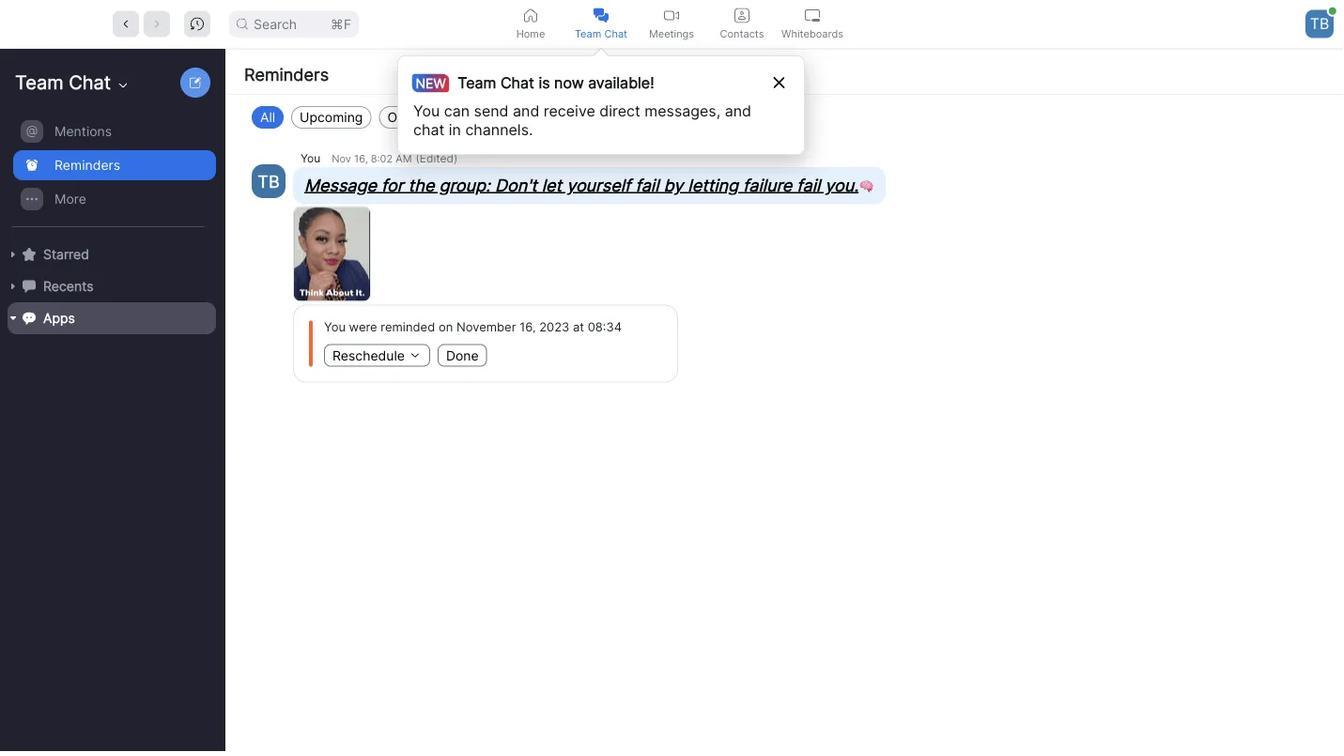 Task type: vqa. For each thing, say whether or not it's contained in the screenshot.
Nov 16, 8:02 AM (Edited)
yes



Task type: locate. For each thing, give the bounding box(es) containing it.
team chat up available! on the left of page
[[575, 27, 628, 39]]

chat left is
[[501, 73, 535, 92]]

you left the nov
[[301, 152, 321, 165]]

triangle right image left starred
[[8, 249, 19, 260]]

tb
[[1311, 15, 1330, 33], [258, 171, 280, 192]]

chat inside 'button'
[[605, 27, 628, 39]]

fail left you.
[[797, 175, 821, 195]]

chat inside tooltip
[[501, 73, 535, 92]]

overdue button
[[379, 106, 449, 129]]

you inside you can send and receive direct messages, and chat in channels.
[[414, 101, 440, 120]]

you
[[414, 101, 440, 120], [301, 152, 321, 165], [324, 320, 346, 334]]

the
[[408, 175, 435, 195]]

messages,
[[645, 101, 721, 120]]

you for you were reminded on november 16, 2023 at 08:34
[[324, 320, 346, 334]]

2 horizontal spatial chat
[[605, 27, 628, 39]]

you left were
[[324, 320, 346, 334]]

team chat
[[575, 27, 628, 39], [15, 71, 111, 94]]

reminders inside reminders button
[[55, 157, 120, 173]]

reminders down mentions
[[55, 157, 120, 173]]

fail
[[636, 175, 659, 195], [797, 175, 821, 195]]

0 vertical spatial triangle right image
[[8, 249, 19, 260]]

1 horizontal spatial chevron down small image
[[409, 349, 422, 362]]

1 horizontal spatial team chat
[[575, 27, 628, 39]]

0 horizontal spatial 16,
[[354, 153, 368, 165]]

1 vertical spatial you
[[301, 152, 321, 165]]

team up the send
[[458, 73, 497, 92]]

on
[[439, 320, 453, 334]]

team chat up mentions
[[15, 71, 111, 94]]

whiteboard small image
[[805, 8, 820, 23]]

triangle right image inside starred tree item
[[8, 249, 19, 260]]

close image
[[774, 77, 785, 88]]

1 horizontal spatial and
[[725, 101, 752, 120]]

group:
[[439, 175, 491, 195]]

new image
[[190, 77, 201, 88], [190, 77, 201, 88]]

search
[[254, 16, 297, 32]]

history image
[[191, 17, 204, 31]]

meetings
[[649, 27, 695, 39]]

0 horizontal spatial reminders
[[55, 157, 120, 173]]

more
[[55, 191, 86, 207]]

0 horizontal spatial you
[[301, 152, 321, 165]]

group containing mentions
[[0, 115, 216, 227]]

chat
[[605, 27, 628, 39], [69, 71, 111, 94], [501, 73, 535, 92]]

triangle right image for triangle right icon in the starred tree item
[[8, 249, 19, 260]]

8:02
[[371, 153, 393, 165]]

triangle right image
[[8, 249, 19, 260], [8, 313, 19, 324]]

tab list
[[496, 0, 848, 48]]

1 horizontal spatial you
[[324, 320, 346, 334]]

list containing tb
[[252, 140, 1325, 753]]

tree
[[0, 113, 222, 353]]

0 horizontal spatial fail
[[636, 175, 659, 195]]

2 horizontal spatial team
[[575, 27, 602, 39]]

chevron down small image down reminded
[[409, 349, 422, 362]]

reminders button
[[13, 149, 216, 181]]

team chat is now available! element
[[419, 71, 655, 94]]

tree containing mentions
[[0, 113, 222, 353]]

magnifier image
[[237, 18, 248, 30], [237, 18, 248, 30]]

done
[[446, 348, 479, 364]]

team
[[575, 27, 602, 39], [15, 71, 63, 94], [458, 73, 497, 92]]

for
[[382, 175, 404, 195]]

0 horizontal spatial and
[[513, 101, 540, 120]]

chat
[[414, 120, 445, 139]]

november
[[457, 320, 516, 334]]

history image
[[191, 17, 204, 31]]

2 horizontal spatial you
[[414, 101, 440, 120]]

reminders up all at the top
[[244, 64, 329, 85]]

chat up mentions
[[69, 71, 111, 94]]

profile contact image
[[735, 8, 750, 23], [735, 8, 750, 23]]

0 vertical spatial you
[[414, 101, 440, 120]]

triangle right image
[[8, 249, 19, 260], [8, 281, 19, 292], [8, 281, 19, 292], [8, 313, 19, 324]]

1 vertical spatial tb
[[258, 171, 280, 192]]

channels.
[[466, 120, 533, 139]]

is
[[539, 73, 550, 92]]

don't
[[495, 175, 537, 195]]

chat image
[[23, 280, 36, 293], [23, 280, 36, 293]]

1 triangle right image from the top
[[8, 249, 19, 260]]

1 vertical spatial triangle right image
[[8, 313, 19, 324]]

reschedule button
[[324, 344, 430, 367]]

fail left by
[[636, 175, 659, 195]]

star image
[[23, 248, 36, 261], [23, 248, 36, 261]]

chat up available! on the left of page
[[605, 27, 628, 39]]

list
[[252, 140, 1325, 753]]

16, right the nov
[[354, 153, 368, 165]]

in
[[449, 120, 461, 139]]

home small image
[[523, 8, 539, 23]]

0 vertical spatial 16,
[[354, 153, 368, 165]]

you up chat
[[414, 101, 440, 120]]

(edited)
[[416, 152, 458, 165]]

let
[[542, 175, 562, 195]]

triangle right image left chatbot image on the left
[[8, 313, 19, 324]]

tim burton's avatar element
[[252, 164, 286, 198]]

0 vertical spatial team chat
[[575, 27, 628, 39]]

chevron down small image up "mentions" button on the left top
[[116, 78, 131, 93]]

team chat image
[[594, 8, 609, 23], [594, 8, 609, 23]]

0 horizontal spatial tb
[[258, 171, 280, 192]]

1 vertical spatial reminders
[[55, 157, 120, 173]]

team inside tooltip
[[458, 73, 497, 92]]

team up mentions
[[15, 71, 63, 94]]

online image
[[1330, 7, 1337, 15]]

1 horizontal spatial chevron down small image
[[409, 349, 422, 362]]

contacts
[[720, 27, 765, 39]]

chevron down small image
[[116, 78, 131, 93], [409, 349, 422, 362]]

1 horizontal spatial reminders
[[244, 64, 329, 85]]

1 vertical spatial 16,
[[520, 320, 536, 334]]

0 horizontal spatial chevron down small image
[[116, 78, 131, 93]]

am
[[396, 153, 412, 165]]

chevron down small image up "mentions" button on the left top
[[116, 78, 131, 93]]

2 triangle right image from the top
[[8, 313, 19, 324]]

chatbot image
[[23, 312, 36, 325]]

chevron down small image inside reschedule popup button
[[409, 349, 422, 362]]

message
[[304, 175, 377, 195]]

nov
[[332, 153, 351, 165]]

1 vertical spatial chevron down small image
[[409, 349, 422, 362]]

upcoming
[[300, 109, 363, 125]]

close image
[[774, 77, 785, 88]]

0 horizontal spatial team chat
[[15, 71, 111, 94]]

and right messages,
[[725, 101, 752, 120]]

1 horizontal spatial team
[[458, 73, 497, 92]]

triangle right image for recents 'tree item'
[[8, 281, 19, 292]]

1 horizontal spatial chat
[[501, 73, 535, 92]]

1 horizontal spatial tb
[[1311, 15, 1330, 33]]

team chat inside 'button'
[[575, 27, 628, 39]]

1 vertical spatial chevron down small image
[[409, 349, 422, 362]]

0 vertical spatial chevron down small image
[[116, 78, 131, 93]]

16, left "2023"
[[520, 320, 536, 334]]

and down "team chat is now available!" element
[[513, 101, 540, 120]]

16,
[[354, 153, 368, 165], [520, 320, 536, 334]]

team up now
[[575, 27, 602, 39]]

reminders
[[244, 64, 329, 85], [55, 157, 120, 173]]

done button
[[438, 344, 487, 367]]

send
[[474, 101, 509, 120]]

starred
[[43, 247, 89, 263]]

0 vertical spatial reminders
[[244, 64, 329, 85]]

reminded
[[381, 320, 435, 334]]

group
[[0, 115, 216, 227]]

1 horizontal spatial fail
[[797, 175, 821, 195]]

chevron down small image
[[116, 78, 131, 93], [409, 349, 422, 362]]

and
[[513, 101, 540, 120], [725, 101, 752, 120]]

tooltip
[[398, 48, 805, 155]]

2 vertical spatial you
[[324, 320, 346, 334]]

chevron down small image down reminded
[[409, 349, 422, 362]]

starred tree item
[[8, 239, 216, 271]]

upcoming button
[[291, 106, 372, 129]]



Task type: describe. For each thing, give the bounding box(es) containing it.
video on image
[[664, 8, 679, 23]]

08:34
[[588, 320, 622, 334]]

team chat is now available!
[[458, 73, 655, 92]]

all
[[260, 109, 275, 125]]

⌘f
[[331, 16, 352, 32]]

apps tree item
[[8, 303, 216, 335]]

0 vertical spatial chevron down small image
[[116, 78, 131, 93]]

tb inside tim burton's avatar element
[[258, 171, 280, 192]]

1 vertical spatial team chat
[[15, 71, 111, 94]]

triangle right image for apps tree item
[[8, 313, 19, 324]]

mentions button
[[13, 116, 216, 148]]

1 fail from the left
[[636, 175, 659, 195]]

message for the group: don't let yourself fail by letting failure fail you.
[[304, 175, 859, 195]]

chatbot image
[[23, 312, 36, 325]]

16, inside nov 16, 8:02 am (edited)
[[354, 153, 368, 165]]

mentions
[[55, 124, 112, 140]]

2 and from the left
[[725, 101, 752, 120]]

chevron left small image
[[119, 17, 133, 31]]

more button
[[13, 183, 216, 215]]

message image container, press arrow key to select images list
[[293, 205, 373, 303]]

tooltip containing team chat is now available!
[[398, 48, 805, 155]]

recents
[[43, 279, 93, 295]]

0 vertical spatial tb
[[1311, 15, 1330, 33]]

0 horizontal spatial chevron down small image
[[116, 78, 131, 93]]

0 horizontal spatial chat
[[69, 71, 111, 94]]

available!
[[588, 73, 655, 92]]

1 horizontal spatial 16,
[[520, 320, 536, 334]]

receive
[[544, 101, 596, 120]]

direct
[[600, 101, 641, 120]]

recents tree item
[[8, 271, 216, 303]]

can
[[444, 101, 470, 120]]

you were reminded on november 16, 2023 at 08:34
[[324, 320, 622, 334]]

letting
[[688, 175, 739, 195]]

whiteboard small image
[[805, 8, 820, 23]]

tab list containing home
[[496, 0, 848, 48]]

were
[[349, 320, 378, 334]]

chevron left small image
[[119, 17, 133, 31]]

you can send and receive direct messages, and chat in channels. element
[[414, 101, 770, 139]]

now
[[555, 73, 584, 92]]

reschedule
[[333, 348, 405, 364]]

chevron down small image inside reschedule popup button
[[409, 349, 422, 362]]

you for you can send and receive direct messages, and chat in channels.
[[414, 101, 440, 120]]

video on image
[[664, 8, 679, 23]]

online image
[[1330, 7, 1337, 15]]

you for you
[[301, 152, 321, 165]]

whiteboards
[[782, 27, 844, 39]]

you can send and receive direct messages, and chat in channels.
[[414, 101, 752, 139]]

2023
[[540, 320, 570, 334]]

team chat button
[[566, 0, 637, 48]]

apps
[[43, 311, 75, 327]]

nov 16, 8:02 am (edited)
[[332, 152, 458, 165]]

failure
[[743, 175, 793, 195]]

1 and from the left
[[513, 101, 540, 120]]

yourself
[[567, 175, 631, 195]]

message image container, press arrow key to select images image
[[294, 207, 370, 301]]

home
[[517, 27, 545, 39]]

by
[[664, 175, 684, 195]]

home small image
[[523, 8, 539, 23]]

contacts button
[[707, 0, 778, 48]]

you.
[[825, 175, 859, 195]]

team inside 'button'
[[575, 27, 602, 39]]

whiteboards button
[[778, 0, 848, 48]]

overdue
[[388, 109, 440, 125]]

meetings button
[[637, 0, 707, 48]]

home button
[[496, 0, 566, 48]]

group inside tree
[[0, 115, 216, 227]]

all button
[[252, 106, 284, 129]]

0 horizontal spatial team
[[15, 71, 63, 94]]

at
[[573, 320, 585, 334]]

2 fail from the left
[[797, 175, 821, 195]]

triangle right image inside starred tree item
[[8, 249, 19, 260]]



